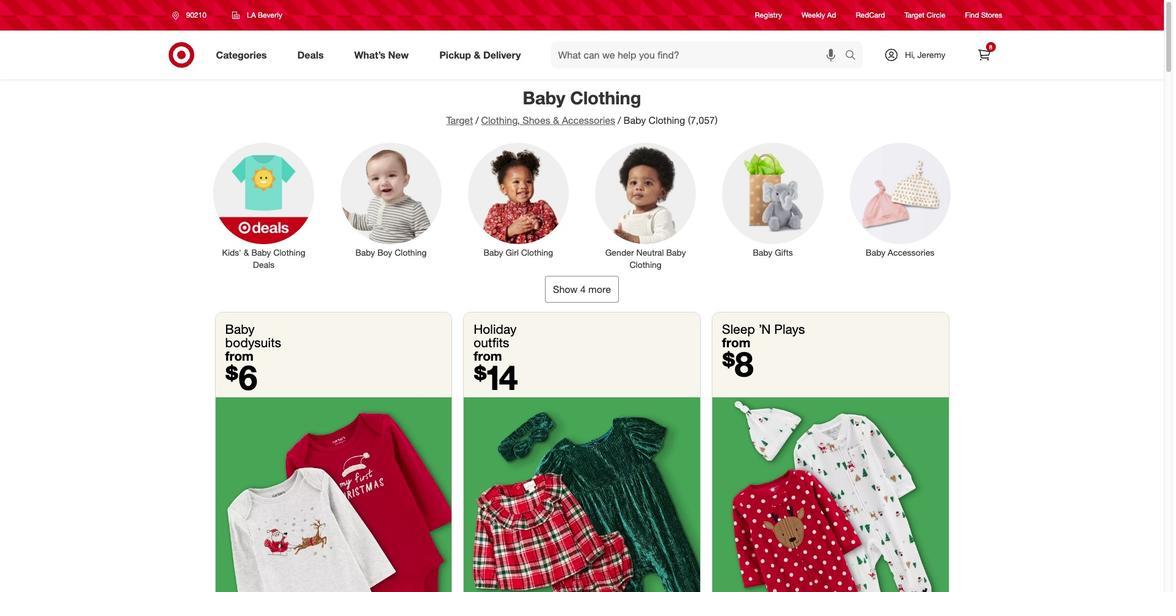 Task type: locate. For each thing, give the bounding box(es) containing it.
target left clothing,
[[446, 114, 473, 126]]

1 horizontal spatial from
[[474, 348, 502, 364]]

8
[[989, 43, 992, 51]]

baby for boy
[[355, 247, 375, 258]]

beverly
[[258, 10, 282, 20]]

weekly
[[802, 11, 825, 20]]

kids' & baby clothing deals
[[222, 247, 305, 270]]

& right pickup
[[474, 49, 481, 61]]

clothing
[[570, 87, 641, 109], [649, 114, 685, 126], [273, 247, 305, 258], [395, 247, 427, 258], [521, 247, 553, 258], [630, 259, 662, 270]]

& right the kids'
[[244, 247, 249, 258]]

baby boy clothing link
[[332, 141, 450, 259]]

redcard
[[856, 11, 885, 20]]

gender neutral baby clothing
[[605, 247, 686, 270]]

1 horizontal spatial target
[[905, 11, 925, 20]]

search button
[[840, 42, 869, 71]]

from
[[722, 335, 750, 350], [225, 348, 254, 364], [474, 348, 502, 364]]

0 horizontal spatial /
[[475, 114, 479, 126]]

accessories inside the baby clothing target / clothing, shoes & accessories / baby clothing (7,057)
[[562, 114, 615, 126]]

baby gifts link
[[714, 141, 832, 259]]

registry
[[755, 11, 782, 20]]

target left circle
[[905, 11, 925, 20]]

from inside the 'baby bodysuits from'
[[225, 348, 254, 364]]

hi, jeremy
[[905, 49, 945, 60]]

neutral
[[636, 247, 664, 258]]

0 horizontal spatial from
[[225, 348, 254, 364]]

baby for clothing
[[523, 87, 565, 109]]

1 vertical spatial deals
[[253, 259, 274, 270]]

1 vertical spatial accessories
[[888, 247, 935, 258]]

baby inside the 'baby bodysuits from'
[[225, 321, 255, 337]]

la beverly button
[[224, 4, 290, 26]]

What can we help you find? suggestions appear below search field
[[551, 42, 848, 68]]

baby accessories
[[866, 247, 935, 258]]

1 / from the left
[[475, 114, 479, 126]]

$6
[[225, 357, 257, 398]]

0 vertical spatial deals
[[297, 49, 324, 61]]

0 vertical spatial target
[[905, 11, 925, 20]]

& inside the baby clothing target / clothing, shoes & accessories / baby clothing (7,057)
[[553, 114, 559, 126]]

baby inside kids' & baby clothing deals
[[251, 247, 271, 258]]

1 vertical spatial target
[[446, 114, 473, 126]]

& right shoes
[[553, 114, 559, 126]]

from inside holiday outfits from
[[474, 348, 502, 364]]

girl
[[506, 247, 519, 258]]

2 horizontal spatial &
[[553, 114, 559, 126]]

1 horizontal spatial deals
[[297, 49, 324, 61]]

target
[[905, 11, 925, 20], [446, 114, 473, 126]]

clothing,
[[481, 114, 520, 126]]

deals link
[[287, 42, 339, 68]]

2 vertical spatial &
[[244, 247, 249, 258]]

0 horizontal spatial target
[[446, 114, 473, 126]]

target circle
[[905, 11, 946, 20]]

jeremy
[[917, 49, 945, 60]]

show
[[553, 283, 578, 295]]

accessories
[[562, 114, 615, 126], [888, 247, 935, 258]]

2 horizontal spatial from
[[722, 335, 750, 350]]

0 vertical spatial accessories
[[562, 114, 615, 126]]

from for $6
[[225, 348, 254, 364]]

&
[[474, 49, 481, 61], [553, 114, 559, 126], [244, 247, 249, 258]]

baby inside gender neutral baby clothing
[[666, 247, 686, 258]]

show 4 more button
[[545, 276, 619, 303]]

1 horizontal spatial &
[[474, 49, 481, 61]]

& for kids' & baby clothing deals
[[244, 247, 249, 258]]

delivery
[[483, 49, 521, 61]]

shoes
[[523, 114, 550, 126]]

baby for gifts
[[753, 247, 772, 258]]

pickup & delivery
[[439, 49, 521, 61]]

90210
[[186, 10, 206, 20]]

baby
[[523, 87, 565, 109], [623, 114, 646, 126], [251, 247, 271, 258], [355, 247, 375, 258], [484, 247, 503, 258], [666, 247, 686, 258], [753, 247, 772, 258], [866, 247, 885, 258], [225, 321, 255, 337]]

1 horizontal spatial /
[[618, 114, 621, 126]]

1 horizontal spatial accessories
[[888, 247, 935, 258]]

0 horizontal spatial deals
[[253, 259, 274, 270]]

90210 button
[[164, 4, 219, 26]]

show 4 more
[[553, 283, 611, 295]]

0 horizontal spatial &
[[244, 247, 249, 258]]

from for $14
[[474, 348, 502, 364]]

baby for girl
[[484, 247, 503, 258]]

0 vertical spatial &
[[474, 49, 481, 61]]

/
[[475, 114, 479, 126], [618, 114, 621, 126]]

1 vertical spatial &
[[553, 114, 559, 126]]

sleep
[[722, 321, 755, 337]]

holiday
[[474, 321, 517, 337]]

clothing inside kids' & baby clothing deals
[[273, 247, 305, 258]]

find stores link
[[965, 10, 1002, 21]]

0 horizontal spatial accessories
[[562, 114, 615, 126]]

& inside kids' & baby clothing deals
[[244, 247, 249, 258]]

deals
[[297, 49, 324, 61], [253, 259, 274, 270]]

baby for bodysuits
[[225, 321, 255, 337]]



Task type: describe. For each thing, give the bounding box(es) containing it.
(7,057)
[[688, 114, 718, 126]]

'n
[[759, 321, 771, 337]]

target inside the baby clothing target / clothing, shoes & accessories / baby clothing (7,057)
[[446, 114, 473, 126]]

& for pickup & delivery
[[474, 49, 481, 61]]

hi,
[[905, 49, 915, 60]]

target link
[[446, 114, 473, 126]]

clothing inside gender neutral baby clothing
[[630, 259, 662, 270]]

categories link
[[206, 42, 282, 68]]

baby girl clothing
[[484, 247, 553, 258]]

ad
[[827, 11, 836, 20]]

$14
[[474, 357, 518, 398]]

gifts
[[775, 247, 793, 258]]

boy
[[377, 247, 392, 258]]

clothing, shoes & accessories link
[[481, 114, 615, 126]]

circle
[[927, 11, 946, 20]]

baby boy clothing
[[355, 247, 427, 258]]

what's
[[354, 49, 385, 61]]

what's new
[[354, 49, 409, 61]]

pickup
[[439, 49, 471, 61]]

pickup & delivery link
[[429, 42, 536, 68]]

plays
[[774, 321, 805, 337]]

target circle link
[[905, 10, 946, 21]]

accessories inside baby accessories link
[[888, 247, 935, 258]]

outfits
[[474, 335, 509, 350]]

2 / from the left
[[618, 114, 621, 126]]

baby girl clothing link
[[460, 141, 577, 259]]

$8
[[722, 343, 754, 385]]

baby bodysuits from
[[225, 321, 281, 364]]

redcard link
[[856, 10, 885, 21]]

deals inside kids' & baby clothing deals
[[253, 259, 274, 270]]

la
[[247, 10, 256, 20]]

what's new link
[[344, 42, 424, 68]]

kids'
[[222, 247, 241, 258]]

registry link
[[755, 10, 782, 21]]

new
[[388, 49, 409, 61]]

categories
[[216, 49, 267, 61]]

find
[[965, 11, 979, 20]]

more
[[588, 283, 611, 295]]

baby for accessories
[[866, 247, 885, 258]]

find stores
[[965, 11, 1002, 20]]

baby accessories link
[[841, 141, 959, 259]]

sleep 'n plays from
[[722, 321, 805, 350]]

weekly ad link
[[802, 10, 836, 21]]

baby clothing target / clothing, shoes & accessories / baby clothing (7,057)
[[446, 87, 718, 126]]

gender neutral baby clothing link
[[587, 141, 704, 271]]

holiday outfits from
[[474, 321, 517, 364]]

stores
[[981, 11, 1002, 20]]

weekly ad
[[802, 11, 836, 20]]

bodysuits
[[225, 335, 281, 350]]

la beverly
[[247, 10, 282, 20]]

gender
[[605, 247, 634, 258]]

kids' & baby clothing deals link
[[205, 141, 322, 271]]

from inside sleep 'n plays from
[[722, 335, 750, 350]]

baby gifts
[[753, 247, 793, 258]]

search
[[840, 50, 869, 62]]

4
[[580, 283, 586, 295]]

8 link
[[971, 42, 997, 68]]



Task type: vqa. For each thing, say whether or not it's contained in the screenshot.
Baby Accessories link
yes



